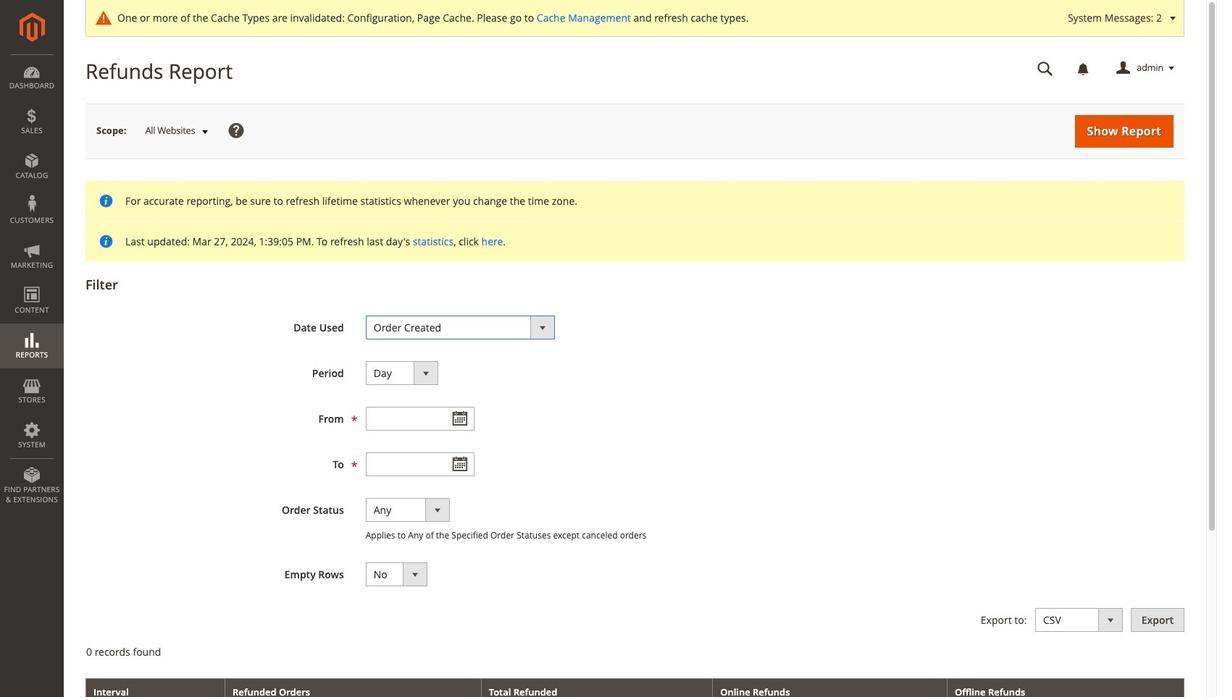 Task type: locate. For each thing, give the bounding box(es) containing it.
menu bar
[[0, 54, 64, 513]]

None text field
[[1028, 56, 1064, 81]]

None text field
[[366, 407, 475, 431], [366, 453, 475, 477], [366, 407, 475, 431], [366, 453, 475, 477]]



Task type: describe. For each thing, give the bounding box(es) containing it.
magento admin panel image
[[19, 12, 45, 42]]



Task type: vqa. For each thing, say whether or not it's contained in the screenshot.
menu bar at the left of page
yes



